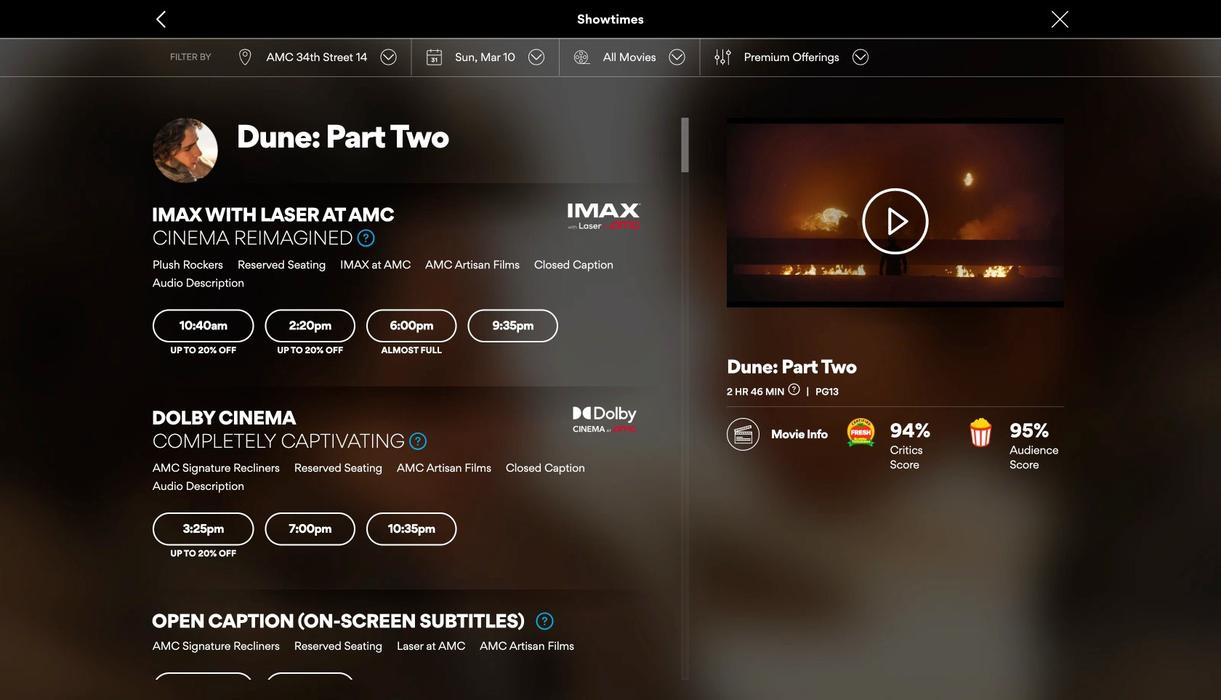 Task type: describe. For each thing, give the bounding box(es) containing it.
rotten tomatoes certified fresh image
[[847, 418, 876, 447]]

more information about open caption (on-screen subtitles) image
[[536, 613, 554, 630]]

more information about imax with laser at amc image
[[358, 229, 375, 247]]

rotten tomatoes image
[[967, 418, 996, 447]]



Task type: locate. For each thing, give the bounding box(es) containing it.
play trailer for dune: part two image
[[727, 118, 1065, 308], [842, 188, 950, 255]]

more information about dolby cinema image
[[409, 433, 427, 450]]

more information about image
[[789, 383, 800, 395]]



Task type: vqa. For each thing, say whether or not it's contained in the screenshot.
"menu" containing Merchandise
no



